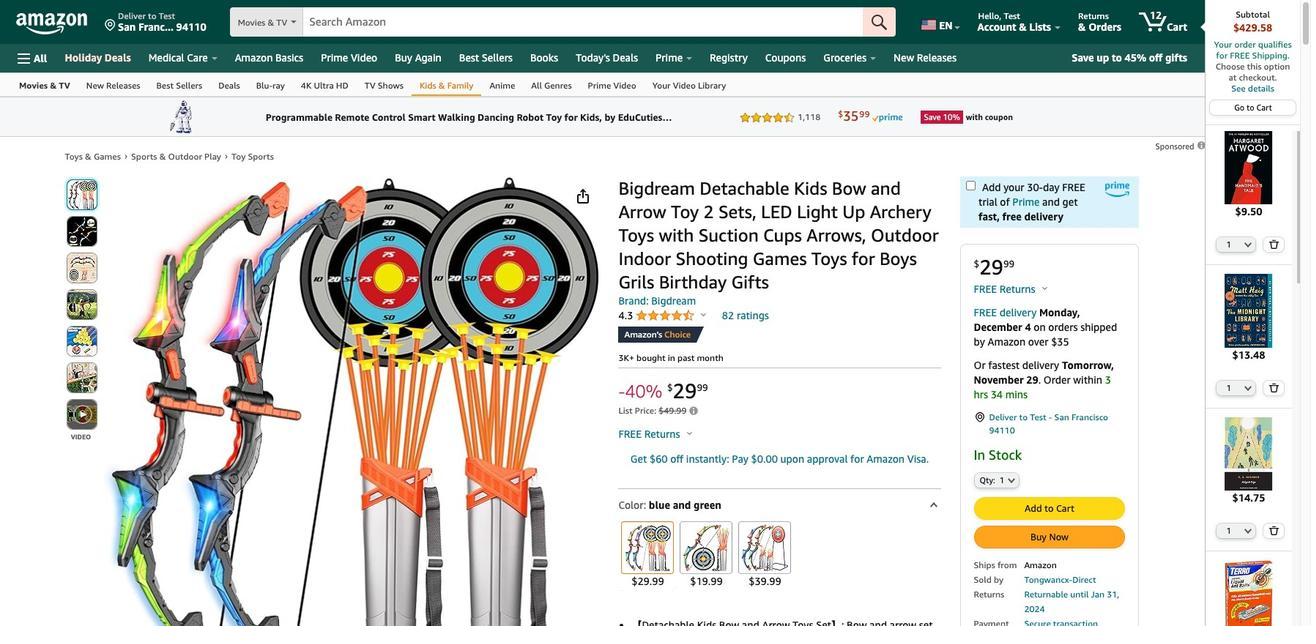Task type: vqa. For each thing, say whether or not it's contained in the screenshot.
Amazon Basics Logo
no



Task type: describe. For each thing, give the bounding box(es) containing it.
1 horizontal spatial new releases
[[894, 51, 957, 64]]

until
[[1071, 590, 1089, 601]]

movies & tv inside movies & tv link
[[19, 80, 70, 91]]

direct
[[1073, 575, 1097, 586]]

now
[[1050, 532, 1069, 543]]

ray
[[273, 80, 285, 91]]

prime down 30-
[[1013, 196, 1040, 208]]

account
[[978, 21, 1017, 33]]

0 vertical spatial sellers
[[482, 51, 513, 64]]

tv inside search field
[[277, 17, 287, 28]]

kids & family link
[[412, 73, 482, 96]]

82
[[723, 309, 735, 322]]

monday, december 4
[[974, 306, 1081, 333]]

bought
[[637, 353, 666, 364]]

ships from amazon sold by
[[974, 560, 1057, 586]]

returns down list price: $49.99
[[645, 428, 681, 440]]

orders
[[1089, 21, 1122, 33]]

order
[[1235, 39, 1257, 50]]

san inside the "san francisco 94110‌"
[[1055, 412, 1070, 423]]

en link
[[913, 4, 967, 40]]

hello,
[[979, 10, 1002, 21]]

francisco
[[1072, 412, 1109, 423]]

1 vertical spatial releases
[[106, 80, 140, 91]]

4.3
[[619, 309, 636, 322]]

prime down today's deals "link"
[[588, 80, 612, 91]]

care
[[187, 51, 208, 64]]

to right up
[[1113, 51, 1123, 64]]

1 vertical spatial dropdown image
[[1009, 478, 1016, 484]]

go
[[1235, 103, 1245, 112]]

by inside 'on orders shipped by amazon over $35'
[[974, 336, 986, 348]]

medical care
[[149, 51, 208, 64]]

0 horizontal spatial new releases link
[[78, 73, 148, 96]]

free delivery link
[[974, 306, 1037, 319]]

go to cart
[[1235, 103, 1273, 112]]

0 horizontal spatial best sellers link
[[148, 73, 210, 96]]

add to cart
[[1025, 503, 1075, 515]]

and get fast, free delivery
[[979, 196, 1078, 223]]

and inside bigdream detachable kids bow and arrow toy 2 sets, led light up archery toys with suction cups arrows, outdoor indoor shooting games toys for boys grils birthday gifts brand: bigdream
[[871, 178, 901, 199]]

test for san
[[159, 10, 175, 21]]

coupons link
[[757, 48, 815, 68]]

outdoor inside bigdream detachable kids bow and arrow toy 2 sets, led light up archery toys with suction cups arrows, outdoor indoor shooting games toys for boys grils birthday gifts brand: bigdream
[[871, 225, 939, 246]]

get
[[1063, 196, 1078, 208]]

san inside the 'deliver to test san franc... 94110‌'
[[118, 21, 136, 33]]

Buy Now submit
[[975, 527, 1125, 549]]

0 horizontal spatial video
[[351, 51, 378, 64]]

amazon inside "amazon basics" "link"
[[235, 51, 273, 64]]

29 inside tomorrow, november 29
[[1027, 374, 1039, 386]]

1 vertical spatial bigdream
[[652, 295, 696, 307]]

1 horizontal spatial deals
[[219, 80, 240, 91]]

monday,
[[1040, 306, 1081, 319]]

to for deliver to test -
[[1020, 412, 1028, 423]]

and inside and get fast, free delivery
[[1043, 196, 1060, 208]]

toys & games link
[[65, 151, 121, 162]]

tongwancx-
[[1025, 575, 1073, 586]]

0 horizontal spatial free returns
[[619, 428, 683, 440]]

$35
[[1052, 336, 1070, 348]]

orders
[[1049, 321, 1078, 333]]

0 horizontal spatial best sellers
[[156, 80, 202, 91]]

your video library
[[653, 80, 727, 91]]

0 vertical spatial bigdream
[[619, 178, 695, 199]]

kids inside navigation "navigation"
[[420, 80, 437, 91]]

1 › from the left
[[125, 150, 127, 161]]

1 vertical spatial new releases
[[86, 80, 140, 91]]

1 vertical spatial new
[[86, 80, 104, 91]]

cart for add to cart
[[1057, 503, 1075, 515]]

arrow
[[619, 202, 667, 222]]

0 vertical spatial prime video link
[[312, 48, 386, 68]]

suction
[[699, 225, 759, 246]]

dropdown image for $14.75
[[1246, 528, 1253, 534]]

today's deals
[[576, 51, 638, 64]]

sponsored link
[[1156, 139, 1207, 154]]

$29.99 submit
[[619, 520, 678, 591]]

-40% $ 29 99
[[619, 379, 708, 403]]

delete image for $14.75
[[1270, 526, 1280, 536]]

3 hrs 34 mins
[[974, 374, 1112, 401]]

off inside navigation "navigation"
[[1150, 51, 1163, 64]]

4.3 button
[[619, 309, 707, 323]]

1 horizontal spatial cart
[[1168, 21, 1188, 33]]

1 vertical spatial off
[[671, 453, 684, 465]]

$14.75
[[1233, 492, 1266, 504]]

1 vertical spatial sellers
[[176, 80, 202, 91]]

2024
[[1025, 604, 1046, 615]]

to for go to cart
[[1247, 103, 1255, 112]]

tv shows link
[[357, 73, 412, 96]]

3k+ bought in past month
[[619, 353, 724, 364]]

brand:
[[619, 295, 649, 307]]

cart for go to cart
[[1257, 103, 1273, 112]]

1 horizontal spatial new
[[894, 51, 915, 64]]

0 horizontal spatial free returns button
[[619, 427, 692, 442]]

1 vertical spatial movies
[[19, 80, 48, 91]]

in
[[974, 447, 986, 463]]

$ 29 99
[[974, 255, 1015, 279]]

see details link
[[1214, 83, 1294, 94]]

indoor
[[619, 248, 671, 269]]

0 vertical spatial best sellers
[[459, 51, 513, 64]]

for inside your order qualifies for free shipping. choose this option at checkout. see details
[[1217, 50, 1228, 61]]

ultra
[[314, 80, 334, 91]]

anime link
[[482, 73, 524, 96]]

tongwancx-direct returns
[[974, 575, 1097, 601]]

all genres link
[[524, 73, 580, 96]]

malgudi days (penguin classics) image
[[1213, 417, 1286, 491]]

1 horizontal spatial -
[[1049, 412, 1053, 423]]

all for all genres
[[532, 80, 542, 91]]

free down list
[[619, 428, 642, 440]]

games inside toys & games › sports & outdoor play › toy sports
[[94, 151, 121, 162]]

1 horizontal spatial new releases link
[[885, 48, 966, 68]]

$13.48
[[1233, 349, 1266, 361]]

2 vertical spatial for
[[851, 453, 865, 465]]

1 horizontal spatial free returns
[[974, 283, 1039, 295]]

toy sports link
[[232, 151, 274, 162]]

99 inside $ 29 99
[[1004, 258, 1015, 270]]

0 horizontal spatial 29
[[673, 379, 697, 403]]

94110‌ inside the "san francisco 94110‌"
[[990, 425, 1016, 436]]

on
[[1034, 321, 1046, 333]]

gifts
[[1166, 51, 1188, 64]]

0 horizontal spatial prime video
[[321, 51, 378, 64]]

december
[[974, 321, 1023, 333]]

1 horizontal spatial free returns button
[[974, 282, 1048, 297]]

archery
[[870, 202, 932, 222]]

fastest
[[989, 359, 1020, 372]]

amazon prime logo image
[[1106, 182, 1130, 197]]

Add to Cart submit
[[975, 499, 1125, 520]]

video for your video library link
[[673, 80, 696, 91]]

en
[[940, 19, 953, 32]]

2 vertical spatial toys
[[812, 248, 848, 269]]

& inside returns & orders
[[1079, 21, 1087, 33]]

1 horizontal spatial prime video
[[588, 80, 637, 91]]

amazon image
[[16, 13, 87, 35]]

.
[[1039, 374, 1042, 386]]

free inside the add your 30-day free trial of
[[1063, 181, 1086, 193]]

82 ratings
[[723, 309, 769, 322]]

anime
[[490, 80, 515, 91]]

deals for today's deals
[[613, 51, 638, 64]]

returnable until jan 31, 2024
[[1025, 590, 1120, 615]]

4k ultra hd
[[301, 80, 349, 91]]

0 horizontal spatial and
[[673, 499, 691, 511]]

leave feedback on sponsored ad element
[[1156, 141, 1207, 151]]

mins
[[1006, 388, 1028, 401]]

see
[[1232, 83, 1246, 94]]

qty: 1
[[980, 476, 1005, 486]]

12
[[1151, 9, 1163, 21]]

1 horizontal spatial best sellers link
[[451, 48, 522, 68]]

deliver for san
[[118, 10, 146, 21]]

navigation navigation
[[0, 0, 1301, 627]]

games inside bigdream detachable kids bow and arrow toy 2 sets, led light up archery toys with suction cups arrows, outdoor indoor shooting games toys for boys grils birthday gifts brand: bigdream
[[753, 248, 807, 269]]

4k
[[301, 80, 312, 91]]

tomorrow, november 29
[[974, 359, 1115, 386]]

sets,
[[719, 202, 757, 222]]

2 horizontal spatial tv
[[365, 80, 376, 91]]

selected color is blue and green. tap to collapse. element
[[619, 490, 941, 520]]

today's
[[576, 51, 610, 64]]

returnable
[[1025, 590, 1069, 601]]

$29.99
[[632, 575, 665, 588]]

0 vertical spatial prime link
[[647, 48, 701, 68]]

library
[[698, 80, 727, 91]]

checkout.
[[1240, 72, 1278, 83]]

add for add to cart
[[1025, 503, 1043, 515]]

color:
[[619, 499, 647, 511]]

$ inside $ 29 99
[[974, 258, 980, 270]]

green & blue with stand target image
[[742, 525, 789, 572]]

groceries link
[[815, 48, 885, 68]]

green image
[[683, 525, 730, 572]]

$19.99
[[691, 575, 723, 588]]

free down $ 29 99
[[974, 283, 998, 295]]

to for add to cart
[[1045, 503, 1054, 515]]

1 horizontal spatial best
[[459, 51, 479, 64]]

outdoor inside toys & games › sports & outdoor play › toy sports
[[168, 151, 202, 162]]

your for your video library
[[653, 80, 671, 91]]

deals for holiday deals
[[105, 51, 131, 64]]

at
[[1229, 72, 1237, 83]]

arrows,
[[807, 225, 867, 246]]

free up the december
[[974, 306, 998, 319]]



Task type: locate. For each thing, give the bounding box(es) containing it.
2 horizontal spatial deals
[[613, 51, 638, 64]]

san francisco 94110‌
[[990, 412, 1109, 436]]

2 horizontal spatial video
[[673, 80, 696, 91]]

1 vertical spatial deliver
[[990, 412, 1018, 423]]

add
[[983, 181, 1001, 193], [1025, 503, 1043, 515]]

1 vertical spatial kids
[[795, 178, 828, 199]]

1 horizontal spatial prime video link
[[580, 73, 645, 96]]

off right $60
[[671, 453, 684, 465]]

popover image left 82 on the right of the page
[[701, 313, 707, 317]]

0 horizontal spatial prime link
[[647, 48, 701, 68]]

dropdown image down $14.75
[[1246, 528, 1253, 534]]

sports
[[131, 151, 157, 162], [248, 151, 274, 162]]

buy for buy again
[[395, 51, 413, 64]]

delete image
[[1270, 240, 1280, 249], [1270, 383, 1280, 393], [1270, 526, 1280, 536]]

1 for $9.50
[[1227, 240, 1232, 249]]

toys inside toys & games › sports & outdoor play › toy sports
[[65, 151, 83, 162]]

free returns button up free delivery
[[974, 282, 1048, 297]]

prime video link up hd
[[312, 48, 386, 68]]

1 vertical spatial popover image
[[701, 313, 707, 317]]

0 vertical spatial outdoor
[[168, 151, 202, 162]]

1 horizontal spatial best sellers
[[459, 51, 513, 64]]

video for bottommost prime video link
[[614, 80, 637, 91]]

0 horizontal spatial 94110‌
[[176, 21, 206, 33]]

0 vertical spatial 94110‌
[[176, 21, 206, 33]]

0 vertical spatial dropdown image
[[1246, 242, 1253, 248]]

29 up free delivery link
[[980, 255, 1004, 279]]

your inside your order qualifies for free shipping. choose this option at checkout. see details
[[1215, 39, 1233, 50]]

2 sports from the left
[[248, 151, 274, 162]]

releases down en
[[917, 51, 957, 64]]

1 vertical spatial 94110‌
[[990, 425, 1016, 436]]

popover image down learn more about amazon pricing and savings icon
[[687, 432, 692, 435]]

free up at
[[1231, 50, 1251, 61]]

buy
[[395, 51, 413, 64], [1031, 532, 1047, 543]]

0 horizontal spatial test
[[159, 10, 175, 21]]

1 horizontal spatial kids
[[795, 178, 828, 199]]

0 horizontal spatial buy
[[395, 51, 413, 64]]

sellers down medical care link
[[176, 80, 202, 91]]

2 vertical spatial delivery
[[1023, 359, 1060, 372]]

$39.99 submit
[[736, 520, 795, 591]]

0 vertical spatial new releases
[[894, 51, 957, 64]]

free up get
[[1063, 181, 1086, 193]]

toy
[[232, 151, 246, 162], [671, 202, 699, 222]]

kids & family
[[420, 80, 474, 91]]

$
[[974, 258, 980, 270], [668, 382, 673, 394]]

amazon up "blu-"
[[235, 51, 273, 64]]

buy again
[[395, 51, 442, 64]]

1 vertical spatial toys
[[619, 225, 655, 246]]

tomorrow,
[[1063, 359, 1115, 372]]

1 horizontal spatial movies & tv
[[238, 17, 287, 28]]

sellers up anime link
[[482, 51, 513, 64]]

1 horizontal spatial 99
[[1004, 258, 1015, 270]]

amazon basics link
[[226, 48, 312, 68]]

gifts
[[732, 272, 770, 292]]

Movies & TV search field
[[230, 7, 896, 38]]

fast,
[[979, 210, 1000, 223]]

buy left now
[[1031, 532, 1047, 543]]

the midnight library: a gma book club pick (a novel) image
[[1213, 274, 1286, 348]]

up
[[843, 202, 866, 222]]

new releases link down the holiday deals link
[[78, 73, 148, 96]]

popover image inside "4.3" button
[[701, 313, 707, 317]]

0 horizontal spatial games
[[94, 151, 121, 162]]

all up movies & tv link
[[34, 52, 47, 64]]

0 vertical spatial games
[[94, 151, 121, 162]]

0 horizontal spatial tv
[[59, 80, 70, 91]]

green
[[694, 499, 722, 511]]

29
[[980, 255, 1004, 279], [1027, 374, 1039, 386], [673, 379, 697, 403]]

82 ratings link
[[723, 309, 769, 322]]

new releases link
[[885, 48, 966, 68], [78, 73, 148, 96]]

by right sold
[[995, 575, 1004, 586]]

94110‌
[[176, 21, 206, 33], [990, 425, 1016, 436]]

2 horizontal spatial popover image
[[1043, 287, 1048, 290]]

bigdream up arrow
[[619, 178, 695, 199]]

off right 45%
[[1150, 51, 1163, 64]]

for left the "boys" on the top right of page
[[852, 248, 876, 269]]

deliver inside the 'deliver to test san franc... 94110‌'
[[118, 10, 146, 21]]

subtotal
[[1237, 9, 1271, 20]]

0 horizontal spatial your
[[653, 80, 671, 91]]

add up the trial at the right of the page
[[983, 181, 1001, 193]]

None checkbox
[[966, 181, 976, 191]]

1 horizontal spatial add
[[1025, 503, 1043, 515]]

0 vertical spatial popover image
[[1043, 287, 1048, 290]]

list
[[619, 406, 633, 417]]

in stock
[[974, 447, 1023, 463]]

0 horizontal spatial ›
[[125, 150, 127, 161]]

1 vertical spatial free returns
[[619, 428, 683, 440]]

kids inside bigdream detachable kids bow and arrow toy 2 sets, led light up archery toys with suction cups arrows, outdoor indoor shooting games toys for boys grils birthday gifts brand: bigdream
[[795, 178, 828, 199]]

free returns up free delivery
[[974, 283, 1039, 295]]

0 vertical spatial san
[[118, 21, 136, 33]]

dropdown image for $9.50
[[1246, 242, 1253, 248]]

or fastest delivery
[[974, 359, 1063, 372]]

month
[[697, 353, 724, 364]]

1 horizontal spatial test
[[1004, 10, 1021, 21]]

holiday
[[65, 51, 102, 64]]

november
[[974, 374, 1024, 386]]

amazon inside the "ships from amazon sold by"
[[1025, 560, 1057, 571]]

1 horizontal spatial outdoor
[[871, 225, 939, 246]]

1 vertical spatial best sellers
[[156, 80, 202, 91]]

save up to 45% off gifts link
[[1067, 48, 1194, 67]]

all left 'genres'
[[532, 80, 542, 91]]

dropdown image right qty: 1
[[1009, 478, 1016, 484]]

0 vertical spatial 99
[[1004, 258, 1015, 270]]

best sellers down medical care link
[[156, 80, 202, 91]]

new
[[894, 51, 915, 64], [86, 80, 104, 91]]

delete image right dropdown image
[[1270, 383, 1280, 393]]

94110‌ inside the 'deliver to test san franc... 94110‌'
[[176, 21, 206, 33]]

1 vertical spatial buy
[[1031, 532, 1047, 543]]

toy inside toys & games › sports & outdoor play › toy sports
[[232, 151, 246, 162]]

99 up learn more about amazon pricing and savings icon
[[697, 382, 708, 394]]

$60
[[650, 453, 668, 465]]

for
[[1217, 50, 1228, 61], [852, 248, 876, 269], [851, 453, 865, 465]]

1 vertical spatial prime video link
[[580, 73, 645, 96]]

- inside -40% $ 29 99
[[619, 381, 626, 401]]

deals right holiday
[[105, 51, 131, 64]]

0 horizontal spatial toys
[[65, 151, 83, 162]]

deals left "blu-"
[[219, 80, 240, 91]]

2 horizontal spatial and
[[1043, 196, 1060, 208]]

0 vertical spatial your
[[1215, 39, 1233, 50]]

delete image for $13.48
[[1270, 383, 1280, 393]]

1 horizontal spatial sellers
[[482, 51, 513, 64]]

bigdream up "4.3" button
[[652, 295, 696, 307]]

off
[[1150, 51, 1163, 64], [671, 453, 684, 465]]

delivery
[[1025, 210, 1064, 223], [1000, 306, 1037, 319], [1023, 359, 1060, 372]]

2 vertical spatial delete image
[[1270, 526, 1280, 536]]

and right blue
[[673, 499, 691, 511]]

0 vertical spatial by
[[974, 336, 986, 348]]

1 horizontal spatial off
[[1150, 51, 1163, 64]]

your for your order qualifies for free shipping. choose this option at checkout. see details
[[1215, 39, 1233, 50]]

prime link
[[647, 48, 701, 68], [1013, 196, 1040, 208]]

free
[[1003, 210, 1022, 223]]

1 vertical spatial all
[[532, 80, 542, 91]]

› right play
[[225, 150, 228, 161]]

1 vertical spatial -
[[1049, 412, 1053, 423]]

sports right play
[[248, 151, 274, 162]]

deliver
[[118, 10, 146, 21], [990, 412, 1018, 423]]

returns & orders
[[1079, 10, 1122, 33]]

new releases link down en
[[885, 48, 966, 68]]

29 down the or fastest delivery
[[1027, 374, 1039, 386]]

san
[[118, 21, 136, 33], [1055, 412, 1070, 423]]

$ inside -40% $ 29 99
[[668, 382, 673, 394]]

0 vertical spatial new releases link
[[885, 48, 966, 68]]

bigdream detachable kids bow and arrow toy 2 sets, led light up archery toys with suction cups arrows, outdoor indoor shooting games toys for boys grils birthday gifts image
[[104, 177, 599, 627]]

1 delete image from the top
[[1270, 240, 1280, 249]]

get
[[631, 453, 647, 465]]

3 delete image from the top
[[1270, 526, 1280, 536]]

tv up basics
[[277, 17, 287, 28]]

tv down holiday
[[59, 80, 70, 91]]

movies & tv inside the movies & tv search field
[[238, 17, 287, 28]]

1 horizontal spatial 29
[[980, 255, 1004, 279]]

by inside the "ships from amazon sold by"
[[995, 575, 1004, 586]]

buy for buy now
[[1031, 532, 1047, 543]]

movies & tv down all button
[[19, 80, 70, 91]]

outdoor down archery
[[871, 225, 939, 246]]

0 vertical spatial buy
[[395, 51, 413, 64]]

prime inside prime link
[[656, 51, 683, 64]]

toys
[[65, 151, 83, 162], [619, 225, 655, 246], [812, 248, 848, 269]]

free returns down list price: $49.99
[[619, 428, 683, 440]]

delete image for $9.50
[[1270, 240, 1280, 249]]

1 horizontal spatial sports
[[248, 151, 274, 162]]

toy inside bigdream detachable kids bow and arrow toy 2 sets, led light up archery toys with suction cups arrows, outdoor indoor shooting games toys for boys grils birthday gifts brand: bigdream
[[671, 202, 699, 222]]

99 inside -40% $ 29 99
[[697, 382, 708, 394]]

free inside your order qualifies for free shipping. choose this option at checkout. see details
[[1231, 50, 1251, 61]]

0 horizontal spatial movies & tv
[[19, 80, 70, 91]]

3k+
[[619, 353, 635, 364]]

1 for $14.75
[[1227, 526, 1232, 536]]

1 vertical spatial toy
[[671, 202, 699, 222]]

free returns button
[[974, 282, 1048, 297], [619, 427, 692, 442]]

your left order
[[1215, 39, 1233, 50]]

popover image for the right free returns button
[[1043, 287, 1048, 290]]

prime link down 30-
[[1013, 196, 1040, 208]]

None submit
[[863, 7, 896, 37], [67, 180, 96, 210], [67, 217, 96, 246], [1265, 238, 1285, 252], [67, 254, 96, 283], [67, 290, 96, 320], [67, 327, 96, 356], [67, 364, 96, 393], [1265, 381, 1285, 395], [67, 400, 96, 429], [1265, 524, 1285, 539], [863, 7, 896, 37], [67, 180, 96, 210], [67, 217, 96, 246], [1265, 238, 1285, 252], [67, 254, 96, 283], [67, 290, 96, 320], [67, 327, 96, 356], [67, 364, 96, 393], [1265, 381, 1285, 395], [67, 400, 96, 429], [1265, 524, 1285, 539]]

1 sports from the left
[[131, 151, 157, 162]]

1 vertical spatial delete image
[[1270, 383, 1280, 393]]

$429.58
[[1234, 21, 1273, 34]]

sponsored
[[1156, 141, 1197, 151]]

returns up free delivery
[[1000, 283, 1036, 295]]

1 right qty:
[[1000, 476, 1005, 486]]

0 vertical spatial releases
[[917, 51, 957, 64]]

0 vertical spatial cart
[[1168, 21, 1188, 33]]

delete image up terro t300b liquid ant killer, 12 bait stations image
[[1270, 526, 1280, 536]]

1 vertical spatial delivery
[[1000, 306, 1037, 319]]

prime video up hd
[[321, 51, 378, 64]]

0 horizontal spatial prime video link
[[312, 48, 386, 68]]

30-
[[1028, 181, 1044, 193]]

2 horizontal spatial test
[[1031, 412, 1047, 423]]

0 vertical spatial movies & tv
[[238, 17, 287, 28]]

detachable
[[700, 178, 790, 199]]

1 horizontal spatial $
[[974, 258, 980, 270]]

popover image up monday,
[[1043, 287, 1048, 290]]

test inside the 'deliver to test san franc... 94110‌'
[[159, 10, 175, 21]]

terro t300b liquid ant killer, 12 bait stations image
[[1213, 561, 1286, 627]]

within
[[1074, 374, 1103, 386]]

games left sports & outdoor play link
[[94, 151, 121, 162]]

amazon inside 'on orders shipped by amazon over $35'
[[988, 336, 1026, 348]]

dropdown image
[[1246, 385, 1253, 391]]

add for add your 30-day free trial of
[[983, 181, 1001, 193]]

1 horizontal spatial video
[[614, 80, 637, 91]]

the handmaid&#39;s tale image
[[1213, 131, 1286, 205]]

34
[[991, 388, 1003, 401]]

kids up light at the top of the page
[[795, 178, 828, 199]]

movies inside search field
[[238, 17, 266, 28]]

cart right 12
[[1168, 21, 1188, 33]]

movies & tv up the amazon basics
[[238, 17, 287, 28]]

subtotal $429.58
[[1234, 9, 1273, 34]]

price:
[[635, 406, 657, 417]]

by up or
[[974, 336, 986, 348]]

for left order
[[1217, 50, 1228, 61]]

new down the holiday deals link
[[86, 80, 104, 91]]

best down medical
[[156, 80, 174, 91]]

movies & tv link
[[11, 73, 78, 96]]

1 horizontal spatial releases
[[917, 51, 957, 64]]

cups
[[764, 225, 803, 246]]

deliver up holiday deals
[[118, 10, 146, 21]]

1 vertical spatial prime video
[[588, 80, 637, 91]]

to up buy now at the right bottom
[[1045, 503, 1054, 515]]

0 horizontal spatial 99
[[697, 382, 708, 394]]

blue and green image
[[625, 525, 672, 572]]

delivery inside and get fast, free delivery
[[1025, 210, 1064, 223]]

medical
[[149, 51, 184, 64]]

all inside button
[[34, 52, 47, 64]]

brand: bigdream link
[[619, 295, 696, 307]]

1 vertical spatial cart
[[1257, 103, 1273, 112]]

popover image
[[1043, 287, 1048, 290], [701, 313, 707, 317], [687, 432, 692, 435]]

blu-ray
[[256, 80, 285, 91]]

hd
[[336, 80, 349, 91]]

2 › from the left
[[225, 150, 228, 161]]

1 horizontal spatial by
[[995, 575, 1004, 586]]

1 horizontal spatial games
[[753, 248, 807, 269]]

all for all
[[34, 52, 47, 64]]

94110‌ down deliver to test -
[[990, 425, 1016, 436]]

amazon basics
[[235, 51, 304, 64]]

with
[[659, 225, 694, 246]]

games
[[94, 151, 121, 162], [753, 248, 807, 269]]

instantly:
[[687, 453, 730, 465]]

0 vertical spatial new
[[894, 51, 915, 64]]

returns inside tongwancx-direct returns
[[974, 590, 1005, 601]]

movies down all button
[[19, 80, 48, 91]]

$39.99
[[749, 575, 782, 588]]

video up tv shows link
[[351, 51, 378, 64]]

$19.99 submit
[[678, 520, 736, 591]]

learn more about amazon pricing and savings image
[[689, 407, 698, 417]]

today's deals link
[[567, 48, 647, 68]]

0 vertical spatial free returns
[[974, 283, 1039, 295]]

deliver for -
[[990, 412, 1018, 423]]

1 vertical spatial san
[[1055, 412, 1070, 423]]

amazon left visa.
[[867, 453, 905, 465]]

add up buy now at the right bottom
[[1025, 503, 1043, 515]]

0 horizontal spatial off
[[671, 453, 684, 465]]

hrs
[[974, 388, 989, 401]]

to for deliver to test san franc... 94110‌
[[148, 10, 157, 21]]

test for -
[[1031, 412, 1047, 423]]

tongwancx-direct link
[[1025, 575, 1097, 586]]

movies
[[238, 17, 266, 28], [19, 80, 48, 91]]

1 vertical spatial best sellers link
[[148, 73, 210, 96]]

-
[[619, 381, 626, 401], [1049, 412, 1053, 423]]

video
[[351, 51, 378, 64], [614, 80, 637, 91], [673, 80, 696, 91]]

dropdown image
[[1246, 242, 1253, 248], [1009, 478, 1016, 484], [1246, 528, 1253, 534]]

this
[[1248, 61, 1262, 72]]

san left francisco
[[1055, 412, 1070, 423]]

free delivery
[[974, 306, 1037, 319]]

stock
[[989, 447, 1023, 463]]

$0.00
[[752, 453, 778, 465]]

1 horizontal spatial buy
[[1031, 532, 1047, 543]]

to down the mins
[[1020, 412, 1028, 423]]

trial
[[979, 196, 998, 208]]

dropdown image down $9.50
[[1246, 242, 1253, 248]]

2 horizontal spatial cart
[[1257, 103, 1273, 112]]

& inside search field
[[268, 17, 274, 28]]

0 horizontal spatial new
[[86, 80, 104, 91]]

0 vertical spatial delivery
[[1025, 210, 1064, 223]]

2 delete image from the top
[[1270, 383, 1280, 393]]

movies up the amazon basics
[[238, 17, 266, 28]]

play
[[205, 151, 221, 162]]

1 for $13.48
[[1227, 383, 1232, 393]]

1 horizontal spatial toys
[[619, 225, 655, 246]]

buy inside navigation "navigation"
[[395, 51, 413, 64]]

Search Amazon text field
[[304, 8, 863, 36]]

add your 30-day free trial of
[[979, 181, 1086, 208]]

your left library on the top
[[653, 80, 671, 91]]

jan
[[1092, 590, 1105, 601]]

returns down sold
[[974, 590, 1005, 601]]

popover image for left free returns button
[[687, 432, 692, 435]]

outdoor left play
[[168, 151, 202, 162]]

your
[[1004, 181, 1025, 193]]

and down day
[[1043, 196, 1060, 208]]

1 horizontal spatial and
[[871, 178, 901, 199]]

delivery up 4
[[1000, 306, 1037, 319]]

best sellers link down medical care link
[[148, 73, 210, 96]]

add inside the add your 30-day free trial of
[[983, 181, 1001, 193]]

40%
[[626, 381, 663, 401]]

0 vertical spatial movies
[[238, 17, 266, 28]]

toy left 2
[[671, 202, 699, 222]]

1 horizontal spatial ›
[[225, 150, 228, 161]]

deals inside "link"
[[613, 51, 638, 64]]

prime link up your video library link
[[647, 48, 701, 68]]

video left library on the top
[[673, 80, 696, 91]]

- down 3 hrs 34 mins
[[1049, 412, 1053, 423]]

video down today's deals "link"
[[614, 80, 637, 91]]

prime up your video library link
[[656, 51, 683, 64]]

cart up now
[[1057, 503, 1075, 515]]

$ down fast,
[[974, 258, 980, 270]]

best sellers link up anime link
[[451, 48, 522, 68]]

0 horizontal spatial cart
[[1057, 503, 1075, 515]]

for inside bigdream detachable kids bow and arrow toy 2 sets, led light up archery toys with suction cups arrows, outdoor indoor shooting games toys for boys grils birthday gifts brand: bigdream
[[852, 248, 876, 269]]

sports right toys & games 'link'
[[131, 151, 157, 162]]

returns inside returns & orders
[[1079, 10, 1110, 21]]

prime up 4k ultra hd link
[[321, 51, 348, 64]]

test up medical
[[159, 10, 175, 21]]

to inside the 'deliver to test san franc... 94110‌'
[[148, 10, 157, 21]]

for right approval
[[851, 453, 865, 465]]

2 vertical spatial popover image
[[687, 432, 692, 435]]

test down 3 hrs 34 mins
[[1031, 412, 1047, 423]]

to right go
[[1247, 103, 1255, 112]]

new releases down the holiday deals link
[[86, 80, 140, 91]]

prime video down today's deals "link"
[[588, 80, 637, 91]]

san left franc...
[[118, 21, 136, 33]]

prime video link down today's deals "link"
[[580, 73, 645, 96]]

1 vertical spatial add
[[1025, 503, 1043, 515]]

best sellers up anime link
[[459, 51, 513, 64]]

from
[[998, 560, 1018, 571]]

best up family
[[459, 51, 479, 64]]

delete image up the midnight library: a gma book club pick (a novel) image
[[1270, 240, 1280, 249]]

0 horizontal spatial kids
[[420, 80, 437, 91]]

franc...
[[139, 21, 174, 33]]

1 horizontal spatial prime link
[[1013, 196, 1040, 208]]

choose
[[1216, 61, 1246, 72]]

1 vertical spatial best
[[156, 80, 174, 91]]

29 up learn more about amazon pricing and savings icon
[[673, 379, 697, 403]]

delivery down the add your 30-day free trial of
[[1025, 210, 1064, 223]]

shipping.
[[1253, 50, 1290, 61]]



